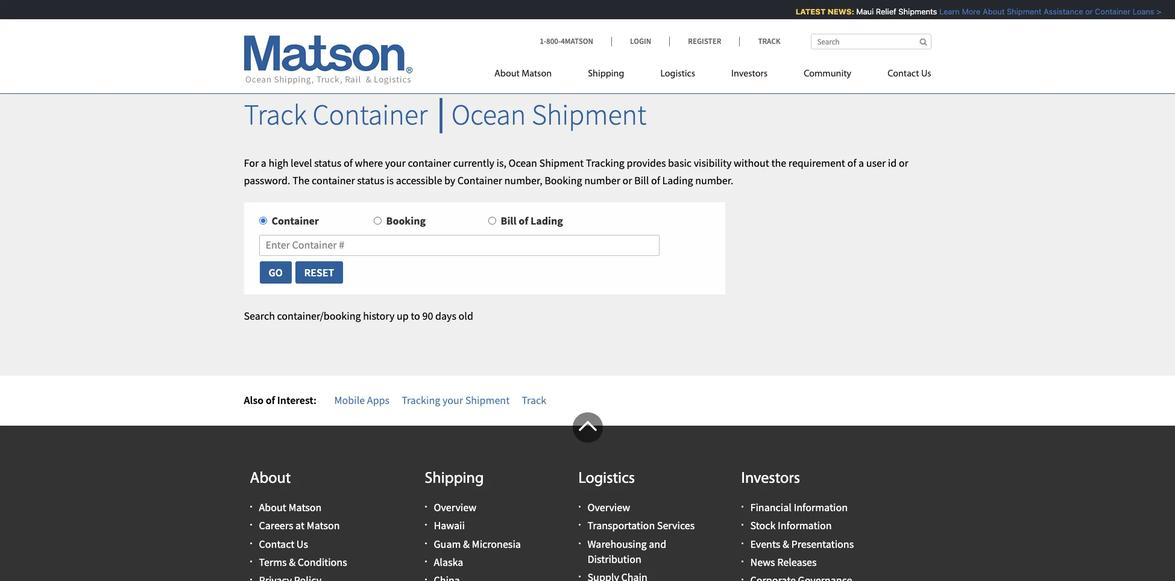 Task type: vqa. For each thing, say whether or not it's contained in the screenshot.
tools on the right top
no



Task type: locate. For each thing, give the bounding box(es) containing it.
overview
[[434, 501, 477, 515], [588, 501, 630, 515]]

about matson link up "careers at matson" link
[[259, 501, 322, 515]]

news releases link
[[750, 556, 817, 570]]

overview link up hawaii link
[[434, 501, 477, 515]]

track
[[758, 36, 781, 46], [244, 96, 307, 133], [522, 394, 546, 408]]

status down "where" on the left top
[[357, 173, 384, 187]]

mobile
[[334, 394, 365, 408]]

2 horizontal spatial track
[[758, 36, 781, 46]]

None button
[[259, 261, 292, 285], [295, 261, 344, 285], [259, 261, 292, 285], [295, 261, 344, 285]]

number
[[584, 173, 620, 187]]

or right id
[[899, 156, 909, 170]]

0 horizontal spatial overview link
[[434, 501, 477, 515]]

0 horizontal spatial overview
[[434, 501, 477, 515]]

2 overview link from the left
[[588, 501, 630, 515]]

1 horizontal spatial track
[[522, 394, 546, 408]]

latest
[[791, 7, 821, 16]]

login
[[630, 36, 651, 46]]

about
[[978, 7, 1000, 16], [495, 69, 520, 79], [250, 471, 291, 488], [259, 501, 286, 515]]

& inside the about matson careers at matson contact us terms & conditions
[[289, 556, 296, 570]]

None search field
[[811, 34, 931, 49]]

0 horizontal spatial your
[[385, 156, 406, 170]]

contact us link
[[870, 63, 931, 88], [259, 538, 308, 551]]

0 horizontal spatial &
[[289, 556, 296, 570]]

1 horizontal spatial overview
[[588, 501, 630, 515]]

1-800-4matson link
[[540, 36, 611, 46]]

1 horizontal spatial booking
[[545, 173, 582, 187]]

1 horizontal spatial overview link
[[588, 501, 630, 515]]

overview for hawaii
[[434, 501, 477, 515]]

container
[[1090, 7, 1126, 16], [313, 96, 428, 133], [458, 173, 502, 187], [272, 214, 319, 228]]

logistics down 'register' link
[[661, 69, 695, 79]]

0 vertical spatial or
[[1080, 7, 1088, 16]]

tracking inside the 'for a high level status of where your container currently is, ocean shipment tracking provides basic visibility without the requirement of a user id or password. the container status is accessible by container number, booking number or bill of lading number.'
[[586, 156, 625, 170]]

container inside the 'for a high level status of where your container currently is, ocean shipment tracking provides basic visibility without the requirement of a user id or password. the container status is accessible by container number, booking number or bill of lading number.'
[[458, 173, 502, 187]]

contact down careers
[[259, 538, 294, 551]]

1 horizontal spatial or
[[899, 156, 909, 170]]

also of interest:
[[244, 394, 317, 408]]

mobile apps
[[334, 394, 390, 408]]

logistics link
[[642, 63, 713, 88]]

overview up transportation
[[588, 501, 630, 515]]

& right guam
[[463, 538, 470, 551]]

us down search "icon"
[[921, 69, 931, 79]]

logistics
[[661, 69, 695, 79], [579, 471, 635, 488]]

0 horizontal spatial or
[[623, 173, 632, 187]]

overview hawaii guam & micronesia alaska
[[434, 501, 521, 570]]

warehousing and distribution link
[[588, 538, 666, 567]]

0 vertical spatial lading
[[662, 173, 693, 187]]

overview for transportation
[[588, 501, 630, 515]]

news:
[[823, 7, 849, 16]]

1 horizontal spatial tracking
[[586, 156, 625, 170]]

2 horizontal spatial &
[[783, 538, 789, 551]]

to
[[411, 309, 420, 323]]

financial information link
[[750, 501, 848, 515]]

1 vertical spatial your
[[443, 394, 463, 408]]

0 vertical spatial us
[[921, 69, 931, 79]]

of left "where" on the left top
[[344, 156, 353, 170]]

1 horizontal spatial about matson link
[[495, 63, 570, 88]]

requirement
[[789, 156, 845, 170]]

1 vertical spatial container
[[312, 173, 355, 187]]

guam
[[434, 538, 461, 551]]

1 overview from the left
[[434, 501, 477, 515]]

& right terms
[[289, 556, 296, 570]]

interest:
[[277, 394, 317, 408]]

0 vertical spatial track
[[758, 36, 781, 46]]

Booking radio
[[374, 217, 381, 225]]

800-
[[546, 36, 561, 46]]

user
[[866, 156, 886, 170]]

footer
[[0, 413, 1175, 582]]

1 horizontal spatial a
[[859, 156, 864, 170]]

shipping down "4matson"
[[588, 69, 624, 79]]

a
[[261, 156, 266, 170], [859, 156, 864, 170]]

0 vertical spatial tracking
[[586, 156, 625, 170]]

&
[[463, 538, 470, 551], [783, 538, 789, 551], [289, 556, 296, 570]]

tracking right apps
[[402, 394, 440, 408]]

the
[[293, 173, 310, 187]]

1 vertical spatial status
[[357, 173, 384, 187]]

1 vertical spatial bill
[[501, 214, 517, 228]]

a left user
[[859, 156, 864, 170]]

overview inside overview hawaii guam & micronesia alaska
[[434, 501, 477, 515]]

1 vertical spatial contact
[[259, 538, 294, 551]]

0 horizontal spatial container
[[312, 173, 355, 187]]

2 horizontal spatial or
[[1080, 7, 1088, 16]]

0 vertical spatial about matson link
[[495, 63, 570, 88]]

0 vertical spatial booking
[[545, 173, 582, 187]]

1 horizontal spatial logistics
[[661, 69, 695, 79]]

0 horizontal spatial tracking
[[402, 394, 440, 408]]

0 vertical spatial logistics
[[661, 69, 695, 79]]

0 horizontal spatial a
[[261, 156, 266, 170]]

1 horizontal spatial track link
[[740, 36, 781, 46]]

investors up financial
[[741, 471, 800, 488]]

days
[[435, 309, 456, 323]]

0 vertical spatial matson
[[522, 69, 552, 79]]

1 horizontal spatial lading
[[662, 173, 693, 187]]

1 vertical spatial contact us link
[[259, 538, 308, 551]]

1 horizontal spatial shipping
[[588, 69, 624, 79]]

us
[[921, 69, 931, 79], [297, 538, 308, 551]]

number.
[[695, 173, 734, 187]]

1-800-4matson
[[540, 36, 593, 46]]

container left the loans
[[1090, 7, 1126, 16]]

shipping
[[588, 69, 624, 79], [425, 471, 484, 488]]

container up 'accessible'
[[408, 156, 451, 170]]

stock information link
[[750, 519, 832, 533]]

without
[[734, 156, 769, 170]]

booking inside the 'for a high level status of where your container currently is, ocean shipment tracking provides basic visibility without the requirement of a user id or password. the container status is accessible by container number, booking number or bill of lading number.'
[[545, 173, 582, 187]]

bill right bill of lading option
[[501, 214, 517, 228]]

where
[[355, 156, 383, 170]]

about matson link for "careers at matson" link
[[259, 501, 322, 515]]

contact down search search box
[[888, 69, 919, 79]]

status right "level"
[[314, 156, 341, 170]]

logistics inside "top menu" navigation
[[661, 69, 695, 79]]

2 vertical spatial track
[[522, 394, 546, 408]]

0 vertical spatial container
[[408, 156, 451, 170]]

bill down provides at right
[[634, 173, 649, 187]]

information up events & presentations link
[[778, 519, 832, 533]]

contact us link down careers
[[259, 538, 308, 551]]

events
[[750, 538, 781, 551]]

accessible
[[396, 173, 442, 187]]

0 vertical spatial shipping
[[588, 69, 624, 79]]

matson for about matson
[[522, 69, 552, 79]]

investors
[[731, 69, 768, 79], [741, 471, 800, 488]]

lading inside the 'for a high level status of where your container currently is, ocean shipment tracking provides basic visibility without the requirement of a user id or password. the container status is accessible by container number, booking number or bill of lading number.'
[[662, 173, 693, 187]]

0 vertical spatial bill
[[634, 173, 649, 187]]

your
[[385, 156, 406, 170], [443, 394, 463, 408]]

0 vertical spatial investors
[[731, 69, 768, 79]]

0 vertical spatial contact us link
[[870, 63, 931, 88]]

login link
[[611, 36, 670, 46]]

or right number at top
[[623, 173, 632, 187]]

1 vertical spatial about matson link
[[259, 501, 322, 515]]

about matson
[[495, 69, 552, 79]]

about inside the about matson careers at matson contact us terms & conditions
[[259, 501, 286, 515]]

password.
[[244, 173, 290, 187]]

0 vertical spatial your
[[385, 156, 406, 170]]

search
[[244, 309, 275, 323]]

0 horizontal spatial about matson link
[[259, 501, 322, 515]]

& inside overview hawaii guam & micronesia alaska
[[463, 538, 470, 551]]

90
[[422, 309, 433, 323]]

alaska
[[434, 556, 463, 570]]

container down "currently"
[[458, 173, 502, 187]]

0 vertical spatial status
[[314, 156, 341, 170]]

Bill of Lading radio
[[488, 217, 496, 225]]

overview link up transportation
[[588, 501, 630, 515]]

contact
[[888, 69, 919, 79], [259, 538, 294, 551]]

1 horizontal spatial status
[[357, 173, 384, 187]]

us inside the about matson careers at matson contact us terms & conditions
[[297, 538, 308, 551]]

tracking up number at top
[[586, 156, 625, 170]]

1 horizontal spatial us
[[921, 69, 931, 79]]

about inside "top menu" navigation
[[495, 69, 520, 79]]

community
[[804, 69, 852, 79]]

shipping inside "top menu" navigation
[[588, 69, 624, 79]]

news
[[750, 556, 775, 570]]

careers at matson link
[[259, 519, 340, 533]]

tracking
[[586, 156, 625, 170], [402, 394, 440, 408]]

guam & micronesia link
[[434, 538, 521, 551]]

high
[[269, 156, 289, 170]]

about matson link down 1-
[[495, 63, 570, 88]]

currently
[[453, 156, 494, 170]]

logistics up transportation
[[579, 471, 635, 488]]

0 horizontal spatial booking
[[386, 214, 426, 228]]

us up terms & conditions link
[[297, 538, 308, 551]]

0 horizontal spatial us
[[297, 538, 308, 551]]

transportation services link
[[588, 519, 695, 533]]

1 vertical spatial us
[[297, 538, 308, 551]]

1 vertical spatial information
[[778, 519, 832, 533]]

1 horizontal spatial contact
[[888, 69, 919, 79]]

a right 'for'
[[261, 156, 266, 170]]

1 vertical spatial or
[[899, 156, 909, 170]]

information
[[794, 501, 848, 515], [778, 519, 832, 533]]

0 horizontal spatial contact
[[259, 538, 294, 551]]

overview link
[[434, 501, 477, 515], [588, 501, 630, 515]]

or
[[1080, 7, 1088, 16], [899, 156, 909, 170], [623, 173, 632, 187]]

maui
[[851, 7, 869, 16]]

Enter Container # text field
[[259, 235, 660, 256]]

financial
[[750, 501, 792, 515]]

of left user
[[848, 156, 857, 170]]

1 vertical spatial investors
[[741, 471, 800, 488]]

4matson
[[561, 36, 593, 46]]

1 vertical spatial shipping
[[425, 471, 484, 488]]

container right 'container' option
[[272, 214, 319, 228]]

matson right at
[[307, 519, 340, 533]]

0 vertical spatial contact
[[888, 69, 919, 79]]

information up stock information link
[[794, 501, 848, 515]]

learn more about shipment assistance or container loans > link
[[934, 7, 1157, 16]]

│ocean
[[433, 96, 526, 133]]

or right the assistance
[[1080, 7, 1088, 16]]

1 vertical spatial logistics
[[579, 471, 635, 488]]

matson down 1-
[[522, 69, 552, 79]]

2 overview from the left
[[588, 501, 630, 515]]

1 horizontal spatial &
[[463, 538, 470, 551]]

old
[[459, 309, 473, 323]]

matson inside "top menu" navigation
[[522, 69, 552, 79]]

contact us link down search "icon"
[[870, 63, 931, 88]]

0 vertical spatial track link
[[740, 36, 781, 46]]

search image
[[920, 38, 927, 46]]

about for about matson
[[495, 69, 520, 79]]

careers
[[259, 519, 293, 533]]

2 vertical spatial matson
[[307, 519, 340, 533]]

services
[[657, 519, 695, 533]]

1 vertical spatial lading
[[531, 214, 563, 228]]

booking left number at top
[[545, 173, 582, 187]]

0 horizontal spatial lading
[[531, 214, 563, 228]]

0 horizontal spatial track
[[244, 96, 307, 133]]

0 horizontal spatial track link
[[522, 394, 546, 408]]

footer containing about
[[0, 413, 1175, 582]]

matson up at
[[289, 501, 322, 515]]

1 overview link from the left
[[434, 501, 477, 515]]

lading
[[662, 173, 693, 187], [531, 214, 563, 228]]

container right the
[[312, 173, 355, 187]]

lading down basic
[[662, 173, 693, 187]]

1 vertical spatial matson
[[289, 501, 322, 515]]

investors down 'register' link
[[731, 69, 768, 79]]

contact inside "top menu" navigation
[[888, 69, 919, 79]]

2 vertical spatial or
[[623, 173, 632, 187]]

shipping link
[[570, 63, 642, 88]]

1 vertical spatial track
[[244, 96, 307, 133]]

Container radio
[[259, 217, 267, 225]]

booking
[[545, 173, 582, 187], [386, 214, 426, 228]]

overview inside overview transportation services warehousing and distribution
[[588, 501, 630, 515]]

shipment
[[1002, 7, 1037, 16], [532, 96, 647, 133], [539, 156, 584, 170], [465, 394, 510, 408]]

warehousing
[[588, 538, 647, 551]]

lading down number,
[[531, 214, 563, 228]]

0 vertical spatial information
[[794, 501, 848, 515]]

loans
[[1128, 7, 1149, 16]]

& up news releases link
[[783, 538, 789, 551]]

us inside "top menu" navigation
[[921, 69, 931, 79]]

conditions
[[298, 556, 347, 570]]

is,
[[497, 156, 507, 170]]

financial information stock information events & presentations news releases
[[750, 501, 854, 570]]

0 horizontal spatial contact us link
[[259, 538, 308, 551]]

1 horizontal spatial bill
[[634, 173, 649, 187]]

shipping up hawaii
[[425, 471, 484, 488]]

events & presentations link
[[750, 538, 854, 551]]

booking right the 'booking' radio
[[386, 214, 426, 228]]

search container/booking history up to 90 days old
[[244, 309, 473, 323]]

overview up hawaii link
[[434, 501, 477, 515]]



Task type: describe. For each thing, give the bounding box(es) containing it.
1-
[[540, 36, 546, 46]]

community link
[[786, 63, 870, 88]]

top menu navigation
[[495, 63, 931, 88]]

investors inside "footer"
[[741, 471, 800, 488]]

apps
[[367, 394, 390, 408]]

>
[[1152, 7, 1157, 16]]

for
[[244, 156, 259, 170]]

overview link for logistics
[[588, 501, 630, 515]]

investors inside "top menu" navigation
[[731, 69, 768, 79]]

1 horizontal spatial your
[[443, 394, 463, 408]]

micronesia
[[472, 538, 521, 551]]

history
[[363, 309, 395, 323]]

stock
[[750, 519, 776, 533]]

shipment inside the 'for a high level status of where your container currently is, ocean shipment tracking provides basic visibility without the requirement of a user id or password. the container status is accessible by container number, booking number or bill of lading number.'
[[539, 156, 584, 170]]

1 horizontal spatial contact us link
[[870, 63, 931, 88]]

mobile apps link
[[334, 394, 390, 408]]

id
[[888, 156, 897, 170]]

0 horizontal spatial logistics
[[579, 471, 635, 488]]

terms
[[259, 556, 287, 570]]

overview transportation services warehousing and distribution
[[588, 501, 695, 567]]

track container │ocean shipment
[[244, 96, 647, 133]]

by
[[444, 173, 455, 187]]

terms & conditions link
[[259, 556, 347, 570]]

more
[[957, 7, 976, 16]]

contact us
[[888, 69, 931, 79]]

tracking your shipment link
[[402, 394, 510, 408]]

0 horizontal spatial bill
[[501, 214, 517, 228]]

presentations
[[791, 538, 854, 551]]

about matson careers at matson contact us terms & conditions
[[259, 501, 347, 570]]

assistance
[[1039, 7, 1078, 16]]

level
[[291, 156, 312, 170]]

0 horizontal spatial shipping
[[425, 471, 484, 488]]

distribution
[[588, 553, 642, 567]]

investors link
[[713, 63, 786, 88]]

blue matson logo with ocean, shipping, truck, rail and logistics written beneath it. image
[[244, 36, 413, 85]]

the
[[772, 156, 787, 170]]

0 horizontal spatial status
[[314, 156, 341, 170]]

hawaii link
[[434, 519, 465, 533]]

tracking your shipment
[[402, 394, 510, 408]]

bill of lading
[[501, 214, 563, 228]]

about for about
[[250, 471, 291, 488]]

for a high level status of where your container currently is, ocean shipment tracking provides basic visibility without the requirement of a user id or password. the container status is accessible by container number, booking number or bill of lading number.
[[244, 156, 909, 187]]

is
[[387, 173, 394, 187]]

1 a from the left
[[261, 156, 266, 170]]

visibility
[[694, 156, 732, 170]]

Search search field
[[811, 34, 931, 49]]

latest news: maui relief shipments learn more about shipment assistance or container loans >
[[791, 7, 1157, 16]]

hawaii
[[434, 519, 465, 533]]

register
[[688, 36, 721, 46]]

1 vertical spatial tracking
[[402, 394, 440, 408]]

2 a from the left
[[859, 156, 864, 170]]

transportation
[[588, 519, 655, 533]]

container up "where" on the left top
[[313, 96, 428, 133]]

number,
[[504, 173, 543, 187]]

1 horizontal spatial container
[[408, 156, 451, 170]]

& inside financial information stock information events & presentations news releases
[[783, 538, 789, 551]]

up
[[397, 309, 409, 323]]

relief
[[871, 7, 891, 16]]

basic
[[668, 156, 692, 170]]

of right also on the bottom left of page
[[266, 394, 275, 408]]

also
[[244, 394, 264, 408]]

releases
[[777, 556, 817, 570]]

ocean
[[509, 156, 537, 170]]

at
[[296, 519, 305, 533]]

register link
[[670, 36, 740, 46]]

backtop image
[[573, 413, 603, 443]]

matson for about matson careers at matson contact us terms & conditions
[[289, 501, 322, 515]]

1 vertical spatial track link
[[522, 394, 546, 408]]

container/booking
[[277, 309, 361, 323]]

provides
[[627, 156, 666, 170]]

about for about matson careers at matson contact us terms & conditions
[[259, 501, 286, 515]]

of down provides at right
[[651, 173, 660, 187]]

learn
[[934, 7, 955, 16]]

1 vertical spatial booking
[[386, 214, 426, 228]]

overview link for shipping
[[434, 501, 477, 515]]

your inside the 'for a high level status of where your container currently is, ocean shipment tracking provides basic visibility without the requirement of a user id or password. the container status is accessible by container number, booking number or bill of lading number.'
[[385, 156, 406, 170]]

shipments
[[894, 7, 932, 16]]

and
[[649, 538, 666, 551]]

of right bill of lading option
[[519, 214, 528, 228]]

contact inside the about matson careers at matson contact us terms & conditions
[[259, 538, 294, 551]]

alaska link
[[434, 556, 463, 570]]

bill inside the 'for a high level status of where your container currently is, ocean shipment tracking provides basic visibility without the requirement of a user id or password. the container status is accessible by container number, booking number or bill of lading number.'
[[634, 173, 649, 187]]

about matson link for shipping link
[[495, 63, 570, 88]]



